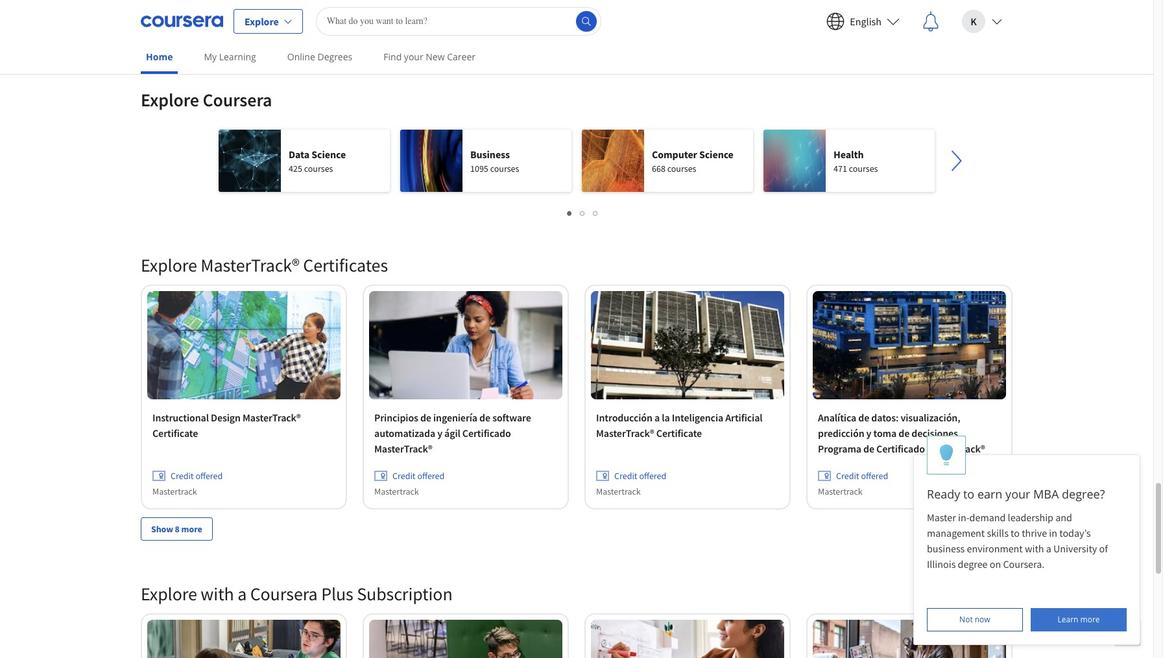 Task type: vqa. For each thing, say whether or not it's contained in the screenshot.


Task type: locate. For each thing, give the bounding box(es) containing it.
y inside 'principios de ingeniería de software automatizada y ágil certificado mastertrack®'
[[438, 427, 443, 440]]

a inside the master in-demand leadership and management skills to thrive in today's business environment with a university of illinois degree on coursera.
[[1047, 543, 1052, 556]]

software
[[493, 412, 531, 425]]

of
[[1100, 543, 1109, 556]]

2 credit offered from the left
[[393, 471, 445, 482]]

3 credit offered from the left
[[615, 471, 667, 482]]

offered down toma
[[862, 471, 889, 482]]

your right find
[[404, 51, 424, 63]]

courses
[[304, 163, 333, 174], [490, 163, 520, 174], [668, 163, 697, 174], [849, 163, 879, 174]]

credit offered down programa
[[837, 471, 889, 482]]

la
[[662, 412, 670, 425]]

computer science 668 courses
[[652, 148, 734, 174]]

certificado down toma
[[877, 443, 926, 456]]

4 course from the left
[[819, 2, 845, 13]]

coursera down learning
[[203, 88, 272, 111]]

3 mastertrack from the left
[[597, 486, 641, 498]]

new
[[426, 51, 445, 63]]

668
[[652, 163, 666, 174]]

datos:
[[872, 412, 899, 425]]

1 vertical spatial more
[[1081, 615, 1101, 626]]

coursera
[[203, 88, 272, 111], [250, 583, 318, 606]]

1 y from the left
[[438, 427, 443, 440]]

1 horizontal spatial certificado
[[877, 443, 926, 456]]

learn more
[[1058, 615, 1101, 626]]

0 horizontal spatial more
[[181, 524, 202, 536]]

What do you want to learn? text field
[[316, 7, 602, 35]]

instructional design mastertrack® certificate link
[[153, 410, 336, 442]]

1 credit from the left
[[171, 471, 194, 482]]

show
[[151, 524, 173, 536]]

explore
[[245, 15, 279, 28], [141, 88, 199, 111], [141, 254, 197, 277], [141, 583, 197, 606]]

to
[[964, 487, 975, 502], [1011, 527, 1020, 540]]

to right skills
[[1011, 527, 1020, 540]]

courses inside computer science 668 courses
[[668, 163, 697, 174]]

lightbulb tip image
[[940, 444, 954, 467]]

credit offered for principios
[[393, 471, 445, 482]]

certificado down software
[[463, 427, 511, 440]]

science for data science
[[312, 148, 346, 161]]

2 horizontal spatial a
[[1047, 543, 1052, 556]]

science right computer on the top of page
[[700, 148, 734, 161]]

4 credit from the left
[[837, 471, 860, 482]]

2 certificate from the left
[[657, 427, 702, 440]]

credit offered down automatizada
[[393, 471, 445, 482]]

certificado
[[463, 427, 511, 440], [877, 443, 926, 456]]

science inside computer science 668 courses
[[700, 148, 734, 161]]

k button
[[952, 0, 1013, 42]]

0 horizontal spatial certificado
[[463, 427, 511, 440]]

science right data
[[312, 148, 346, 161]]

1 mastertrack from the left
[[153, 486, 197, 498]]

on
[[990, 558, 1002, 571]]

home
[[146, 51, 173, 63]]

4 mastertrack from the left
[[819, 486, 863, 498]]

business 1095 courses
[[471, 148, 520, 174]]

4 credit offered from the left
[[837, 471, 889, 482]]

0 vertical spatial your
[[404, 51, 424, 63]]

credit up 8
[[171, 471, 194, 482]]

2 courses from the left
[[490, 163, 520, 174]]

science
[[312, 148, 346, 161], [700, 148, 734, 161]]

0 vertical spatial to
[[964, 487, 975, 502]]

learning
[[219, 51, 256, 63]]

1 horizontal spatial more
[[1081, 615, 1101, 626]]

credit offered down introducción
[[615, 471, 667, 482]]

certificate inside introducción a la inteligencia artificial mastertrack® certificate
[[657, 427, 702, 440]]

certificate down la
[[657, 427, 702, 440]]

your
[[404, 51, 424, 63], [1006, 487, 1031, 502]]

0 vertical spatial a
[[655, 412, 660, 425]]

2 vertical spatial a
[[238, 583, 247, 606]]

1 vertical spatial certificado
[[877, 443, 926, 456]]

find
[[384, 51, 402, 63]]

science for computer science
[[700, 148, 734, 161]]

1 science from the left
[[312, 148, 346, 161]]

1 credit offered from the left
[[171, 471, 223, 482]]

offered down instructional design mastertrack® certificate
[[196, 471, 223, 482]]

2 y from the left
[[867, 427, 872, 440]]

coursera.
[[1004, 558, 1045, 571]]

0 vertical spatial certificado
[[463, 427, 511, 440]]

credit down programa
[[837, 471, 860, 482]]

425
[[289, 163, 302, 174]]

1 horizontal spatial science
[[700, 148, 734, 161]]

mastertrack
[[153, 486, 197, 498], [375, 486, 419, 498], [597, 486, 641, 498], [819, 486, 863, 498]]

2 mastertrack from the left
[[375, 486, 419, 498]]

coursera image
[[141, 11, 223, 31]]

help center image
[[1120, 625, 1136, 641]]

0 horizontal spatial with
[[201, 583, 234, 606]]

courses inside business 1095 courses
[[490, 163, 520, 174]]

degree
[[958, 558, 988, 571]]

1 vertical spatial coursera
[[250, 583, 318, 606]]

1095
[[471, 163, 489, 174]]

de left datos:
[[859, 412, 870, 425]]

None search field
[[316, 7, 602, 35]]

credit offered for analítica
[[837, 471, 889, 482]]

3 course from the left
[[597, 2, 623, 13]]

offered down introducción a la inteligencia artificial mastertrack® certificate
[[640, 471, 667, 482]]

2 offered from the left
[[418, 471, 445, 482]]

mastertrack for introducción a la inteligencia artificial mastertrack® certificate
[[597, 486, 641, 498]]

y left ágil
[[438, 427, 443, 440]]

explore button
[[234, 9, 303, 33]]

0 vertical spatial more
[[181, 524, 202, 536]]

credit offered
[[171, 471, 223, 482], [393, 471, 445, 482], [615, 471, 667, 482], [837, 471, 889, 482]]

courses down computer on the top of page
[[668, 163, 697, 174]]

more right learn
[[1081, 615, 1101, 626]]

credit offered for instructional
[[171, 471, 223, 482]]

show 8 more button
[[141, 518, 213, 542]]

mba
[[1034, 487, 1060, 502]]

learn more link
[[1032, 609, 1128, 632]]

your inside alice element
[[1006, 487, 1031, 502]]

2 science from the left
[[700, 148, 734, 161]]

4 offered from the left
[[862, 471, 889, 482]]

online degrees link
[[282, 42, 358, 71]]

to left earn
[[964, 487, 975, 502]]

my learning link
[[199, 42, 261, 71]]

my learning
[[204, 51, 256, 63]]

courses inside data science 425 courses
[[304, 163, 333, 174]]

courses down health
[[849, 163, 879, 174]]

1 horizontal spatial to
[[1011, 527, 1020, 540]]

y left toma
[[867, 427, 872, 440]]

2 credit from the left
[[393, 471, 416, 482]]

explore coursera
[[141, 88, 272, 111]]

0 horizontal spatial your
[[404, 51, 424, 63]]

more right 8
[[181, 524, 202, 536]]

ready
[[928, 487, 961, 502]]

de
[[421, 412, 432, 425], [480, 412, 491, 425], [859, 412, 870, 425], [899, 427, 910, 440], [864, 443, 875, 456]]

subscription
[[357, 583, 453, 606]]

certificado inside 'principios de ingeniería de software automatizada y ágil certificado mastertrack®'
[[463, 427, 511, 440]]

computer science image
[[582, 130, 645, 192]]

explore inside dropdown button
[[245, 15, 279, 28]]

instructional
[[153, 412, 209, 425]]

analítica
[[819, 412, 857, 425]]

computer
[[652, 148, 698, 161]]

1 vertical spatial a
[[1047, 543, 1052, 556]]

3 offered from the left
[[640, 471, 667, 482]]

explore for explore
[[245, 15, 279, 28]]

3 credit from the left
[[615, 471, 638, 482]]

1 vertical spatial to
[[1011, 527, 1020, 540]]

with
[[1026, 543, 1045, 556], [201, 583, 234, 606]]

2 course from the left
[[375, 2, 401, 13]]

1 offered from the left
[[196, 471, 223, 482]]

0 horizontal spatial certificate
[[153, 427, 198, 440]]

certificado inside analítica de datos: visualización, predicción y toma de decisiones programa de certificado mastertrack®
[[877, 443, 926, 456]]

coursera inside explore with a coursera plus subscription collection element
[[250, 583, 318, 606]]

visualización,
[[901, 412, 961, 425]]

1 horizontal spatial y
[[867, 427, 872, 440]]

credit for analítica de datos: visualización, predicción y toma de decisiones programa de certificado mastertrack®
[[837, 471, 860, 482]]

0 vertical spatial with
[[1026, 543, 1045, 556]]

your up leadership
[[1006, 487, 1031, 502]]

courses inside health 471 courses
[[849, 163, 879, 174]]

health 471 courses
[[834, 148, 879, 174]]

1 horizontal spatial with
[[1026, 543, 1045, 556]]

de right toma
[[899, 427, 910, 440]]

master
[[928, 512, 957, 524]]

analítica de datos: visualización, predicción y toma de decisiones programa de certificado mastertrack® link
[[819, 410, 1002, 457]]

y inside analítica de datos: visualización, predicción y toma de decisiones programa de certificado mastertrack®
[[867, 427, 872, 440]]

1 certificate from the left
[[153, 427, 198, 440]]

1 horizontal spatial your
[[1006, 487, 1031, 502]]

learn
[[1058, 615, 1079, 626]]

mastertrack® inside instructional design mastertrack® certificate
[[243, 412, 301, 425]]

3 courses from the left
[[668, 163, 697, 174]]

4 courses from the left
[[849, 163, 879, 174]]

english
[[851, 15, 882, 28]]

explore mastertrack® certificates collection element
[[133, 233, 1021, 562]]

ágil
[[445, 427, 461, 440]]

1 courses from the left
[[304, 163, 333, 174]]

mastertrack for principios de ingeniería de software automatizada y ágil certificado mastertrack®
[[375, 486, 419, 498]]

offered down ágil
[[418, 471, 445, 482]]

courses down business
[[490, 163, 520, 174]]

1 horizontal spatial certificate
[[657, 427, 702, 440]]

credit down introducción
[[615, 471, 638, 482]]

0 horizontal spatial y
[[438, 427, 443, 440]]

1 horizontal spatial a
[[655, 412, 660, 425]]

today's
[[1060, 527, 1091, 540]]

courses right 425
[[304, 163, 333, 174]]

move carousel right image
[[942, 145, 973, 177]]

mastertrack for analítica de datos: visualización, predicción y toma de decisiones programa de certificado mastertrack®
[[819, 486, 863, 498]]

university
[[1054, 543, 1098, 556]]

my
[[204, 51, 217, 63]]

mastertrack® inside introducción a la inteligencia artificial mastertrack® certificate
[[597, 427, 655, 440]]

credit offered up 8
[[171, 471, 223, 482]]

science inside data science 425 courses
[[312, 148, 346, 161]]

toma
[[874, 427, 897, 440]]

coursera left plus
[[250, 583, 318, 606]]

1 vertical spatial your
[[1006, 487, 1031, 502]]

certificate down instructional
[[153, 427, 198, 440]]

more
[[181, 524, 202, 536], [1081, 615, 1101, 626]]

explore for explore with a coursera plus subscription
[[141, 583, 197, 606]]

offered
[[196, 471, 223, 482], [418, 471, 445, 482], [640, 471, 667, 482], [862, 471, 889, 482]]

credit down automatizada
[[393, 471, 416, 482]]

0 horizontal spatial science
[[312, 148, 346, 161]]

8
[[175, 524, 180, 536]]

analítica de datos: visualización, predicción y toma de decisiones programa de certificado mastertrack®
[[819, 412, 986, 456]]

1 vertical spatial with
[[201, 583, 234, 606]]



Task type: describe. For each thing, give the bounding box(es) containing it.
decisiones
[[912, 427, 959, 440]]

introducción
[[597, 412, 653, 425]]

mastertrack® inside analítica de datos: visualización, predicción y toma de decisiones programa de certificado mastertrack®
[[928, 443, 986, 456]]

thrive
[[1022, 527, 1048, 540]]

inteligencia
[[672, 412, 724, 425]]

data science image
[[219, 130, 281, 192]]

find your new career
[[384, 51, 476, 63]]

earn
[[978, 487, 1003, 502]]

more inside button
[[181, 524, 202, 536]]

not now
[[960, 615, 991, 626]]

credit for introducción a la inteligencia artificial mastertrack® certificate
[[615, 471, 638, 482]]

business
[[928, 543, 965, 556]]

in
[[1050, 527, 1058, 540]]

certificate inside instructional design mastertrack® certificate
[[153, 427, 198, 440]]

mastertrack for instructional design mastertrack® certificate
[[153, 486, 197, 498]]

mastertrack® inside 'principios de ingeniería de software automatizada y ágil certificado mastertrack®'
[[375, 443, 433, 456]]

data
[[289, 148, 310, 161]]

environment
[[968, 543, 1024, 556]]

find your new career link
[[379, 42, 481, 71]]

de down toma
[[864, 443, 875, 456]]

credit for instructional design mastertrack® certificate
[[171, 471, 194, 482]]

offered for principios
[[418, 471, 445, 482]]

health
[[834, 148, 864, 161]]

principios
[[375, 412, 419, 425]]

predicción
[[819, 427, 865, 440]]

offered for introducción
[[640, 471, 667, 482]]

master in-demand leadership and management skills to thrive in today's business environment with a university of illinois degree on coursera.
[[928, 512, 1111, 571]]

instructional design mastertrack® certificate
[[153, 412, 301, 440]]

leadership
[[1008, 512, 1054, 524]]

ingeniería
[[434, 412, 478, 425]]

online
[[287, 51, 315, 63]]

explore with a coursera plus subscription collection element
[[133, 562, 1021, 659]]

credit for principios de ingeniería de software automatizada y ágil certificado mastertrack®
[[393, 471, 416, 482]]

online degrees
[[287, 51, 353, 63]]

introducción a la inteligencia artificial mastertrack® certificate
[[597, 412, 763, 440]]

demand
[[970, 512, 1006, 524]]

alice element
[[914, 436, 1141, 646]]

k
[[971, 15, 977, 28]]

explore with a coursera plus subscription
[[141, 583, 453, 606]]

principios de ingeniería de software automatizada y ágil certificado mastertrack®
[[375, 412, 531, 456]]

principios de ingeniería de software automatizada y ágil certificado mastertrack® link
[[375, 410, 558, 457]]

degree?
[[1063, 487, 1106, 502]]

more inside alice element
[[1081, 615, 1101, 626]]

0 horizontal spatial a
[[238, 583, 247, 606]]

data science 425 courses
[[289, 148, 346, 174]]

business
[[471, 148, 510, 161]]

business image
[[401, 130, 463, 192]]

degrees
[[318, 51, 353, 63]]

home link
[[141, 42, 178, 74]]

automatizada
[[375, 427, 436, 440]]

illinois
[[928, 558, 956, 571]]

artificial
[[726, 412, 763, 425]]

career
[[447, 51, 476, 63]]

certificates
[[303, 254, 388, 277]]

0 horizontal spatial to
[[964, 487, 975, 502]]

get started with these free courses collection element
[[133, 0, 1021, 78]]

plus
[[321, 583, 354, 606]]

show 8 more
[[151, 524, 202, 536]]

de left software
[[480, 412, 491, 425]]

explore for explore coursera
[[141, 88, 199, 111]]

in-
[[959, 512, 970, 524]]

skills
[[988, 527, 1009, 540]]

design
[[211, 412, 241, 425]]

with inside the master in-demand leadership and management skills to thrive in today's business environment with a university of illinois degree on coursera.
[[1026, 543, 1045, 556]]

and
[[1056, 512, 1073, 524]]

0 vertical spatial coursera
[[203, 88, 272, 111]]

now
[[975, 615, 991, 626]]

offered for analítica
[[862, 471, 889, 482]]

de up automatizada
[[421, 412, 432, 425]]

explore mastertrack® certificates
[[141, 254, 388, 277]]

1 course from the left
[[153, 2, 179, 13]]

a inside introducción a la inteligencia artificial mastertrack® certificate
[[655, 412, 660, 425]]

not
[[960, 615, 973, 626]]

ready to earn your mba degree?
[[928, 487, 1106, 502]]

credit offered for introducción
[[615, 471, 667, 482]]

not now button
[[928, 609, 1024, 632]]

explore for explore mastertrack® certificates
[[141, 254, 197, 277]]

english button
[[817, 0, 911, 42]]

health image
[[764, 130, 826, 192]]

to inside the master in-demand leadership and management skills to thrive in today's business environment with a university of illinois degree on coursera.
[[1011, 527, 1020, 540]]

introducción a la inteligencia artificial mastertrack® certificate link
[[597, 410, 780, 442]]

management
[[928, 527, 986, 540]]

offered for instructional
[[196, 471, 223, 482]]

471
[[834, 163, 848, 174]]

programa
[[819, 443, 862, 456]]



